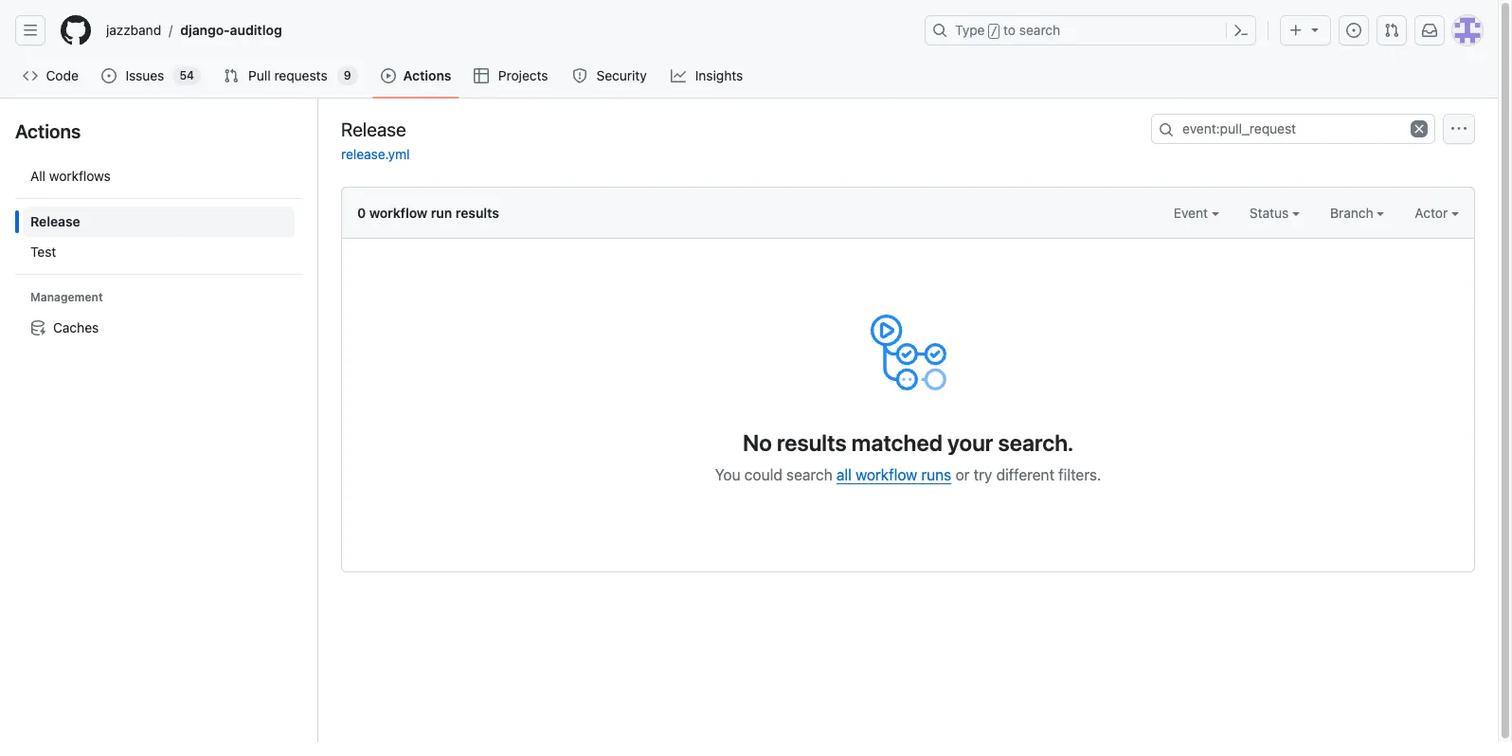 Task type: locate. For each thing, give the bounding box(es) containing it.
git pull request image
[[1385, 23, 1400, 38]]

actions right 'play' image
[[403, 67, 452, 83]]

git pull request image
[[224, 68, 239, 83]]

/ for type
[[991, 25, 998, 38]]

/ for jazzband
[[169, 22, 173, 38]]

1 vertical spatial actions
[[15, 120, 81, 142]]

0 horizontal spatial release
[[30, 213, 80, 229]]

pull
[[248, 67, 271, 83]]

/ left to
[[991, 25, 998, 38]]

0 horizontal spatial /
[[169, 22, 173, 38]]

code image
[[23, 68, 38, 83]]

0 horizontal spatial actions
[[15, 120, 81, 142]]

code link
[[15, 62, 87, 90]]

/
[[169, 22, 173, 38], [991, 25, 998, 38]]

1 horizontal spatial search
[[1020, 22, 1061, 38]]

list
[[99, 15, 914, 45], [15, 154, 302, 351]]

filters.
[[1059, 466, 1102, 483]]

management
[[30, 290, 103, 304]]

homepage image
[[61, 15, 91, 45]]

caches
[[53, 319, 99, 335]]

shield image
[[572, 68, 588, 83]]

or
[[956, 466, 970, 483]]

projects
[[498, 67, 548, 83]]

results up "all"
[[777, 429, 847, 456]]

all
[[30, 168, 46, 184]]

workflows
[[49, 168, 111, 184]]

0 vertical spatial actions
[[403, 67, 452, 83]]

/ inside jazzband / django-auditlog
[[169, 22, 173, 38]]

0 vertical spatial release
[[341, 118, 406, 140]]

to
[[1004, 22, 1016, 38]]

clear filters image
[[1411, 120, 1428, 137]]

status
[[1250, 205, 1293, 221]]

0 vertical spatial list
[[99, 15, 914, 45]]

search right to
[[1020, 22, 1061, 38]]

no results matched your search.
[[743, 429, 1074, 456]]

workflow right 0
[[369, 205, 428, 221]]

results right run
[[456, 205, 499, 221]]

1 horizontal spatial results
[[777, 429, 847, 456]]

status button
[[1250, 203, 1300, 223]]

list containing all workflows
[[15, 154, 302, 351]]

no
[[743, 429, 772, 456]]

you
[[715, 466, 741, 483]]

workflow
[[369, 205, 428, 221], [856, 466, 918, 483]]

try
[[974, 466, 993, 483]]

1 vertical spatial release
[[30, 213, 80, 229]]

release up release.yml
[[341, 118, 406, 140]]

workflow down matched
[[856, 466, 918, 483]]

run
[[431, 205, 452, 221]]

you could search all workflow runs or try different filters.
[[715, 466, 1102, 483]]

matched
[[852, 429, 943, 456]]

0 vertical spatial results
[[456, 205, 499, 221]]

actions
[[403, 67, 452, 83], [15, 120, 81, 142]]

all workflows link
[[23, 161, 295, 191]]

1 vertical spatial list
[[15, 154, 302, 351]]

django-auditlog link
[[173, 15, 290, 45]]

release up "test"
[[30, 213, 80, 229]]

0
[[357, 205, 366, 221]]

requests
[[274, 67, 328, 83]]

all
[[837, 466, 852, 483]]

1 horizontal spatial /
[[991, 25, 998, 38]]

issue opened image
[[102, 68, 117, 83]]

pull requests
[[248, 67, 328, 83]]

1 vertical spatial results
[[777, 429, 847, 456]]

1 vertical spatial search
[[787, 466, 833, 483]]

list containing jazzband
[[99, 15, 914, 45]]

actions link
[[373, 62, 459, 90]]

release.yml
[[341, 146, 410, 162]]

search image
[[1159, 122, 1174, 137]]

0 horizontal spatial search
[[787, 466, 833, 483]]

test
[[30, 244, 56, 260]]

results
[[456, 205, 499, 221], [777, 429, 847, 456]]

actions up all
[[15, 120, 81, 142]]

None search field
[[1151, 114, 1436, 144]]

0 vertical spatial workflow
[[369, 205, 428, 221]]

1 horizontal spatial release
[[341, 118, 406, 140]]

all workflow runs link
[[837, 466, 952, 483]]

1 horizontal spatial workflow
[[856, 466, 918, 483]]

insights link
[[664, 62, 752, 90]]

security
[[597, 67, 647, 83]]

search left "all"
[[787, 466, 833, 483]]

projects link
[[467, 62, 557, 90]]

table image
[[474, 68, 489, 83]]

/ left django-
[[169, 22, 173, 38]]

branch
[[1331, 205, 1377, 221]]

actor
[[1415, 205, 1452, 221]]

1 horizontal spatial actions
[[403, 67, 452, 83]]

/ inside type / to search
[[991, 25, 998, 38]]

release
[[341, 118, 406, 140], [30, 213, 80, 229]]

Filter workflow runs search field
[[1151, 114, 1436, 144]]

search
[[1020, 22, 1061, 38], [787, 466, 833, 483]]

1 vertical spatial workflow
[[856, 466, 918, 483]]



Task type: vqa. For each thing, say whether or not it's contained in the screenshot.
'issue opened' icon associated with git pull request icon
no



Task type: describe. For each thing, give the bounding box(es) containing it.
54
[[180, 68, 194, 82]]

play image
[[381, 68, 396, 83]]

issues
[[126, 67, 164, 83]]

command palette image
[[1234, 23, 1249, 38]]

jazzband link
[[99, 15, 169, 45]]

search.
[[998, 429, 1074, 456]]

jazzband / django-auditlog
[[106, 22, 282, 38]]

plus image
[[1289, 23, 1304, 38]]

filter workflows element
[[23, 207, 295, 267]]

auditlog
[[230, 22, 282, 38]]

event button
[[1174, 203, 1219, 223]]

could
[[745, 466, 783, 483]]

jazzband
[[106, 22, 161, 38]]

notifications image
[[1423, 23, 1438, 38]]

release inside filter workflows element
[[30, 213, 80, 229]]

show workflow options image
[[1452, 121, 1467, 136]]

type / to search
[[955, 22, 1061, 38]]

insights
[[695, 67, 743, 83]]

release.yml link
[[341, 146, 410, 162]]

issue opened image
[[1347, 23, 1362, 38]]

event
[[1174, 205, 1212, 221]]

security link
[[565, 62, 656, 90]]

0 vertical spatial search
[[1020, 22, 1061, 38]]

your
[[948, 429, 994, 456]]

0 horizontal spatial workflow
[[369, 205, 428, 221]]

9
[[344, 68, 351, 82]]

code
[[46, 67, 78, 83]]

0 workflow run results
[[357, 205, 499, 221]]

caches link
[[23, 313, 295, 343]]

type
[[955, 22, 985, 38]]

triangle down image
[[1308, 22, 1323, 37]]

github actions image
[[870, 315, 946, 390]]

test link
[[23, 237, 295, 267]]

all workflows
[[30, 168, 111, 184]]

0 horizontal spatial results
[[456, 205, 499, 221]]

release link
[[23, 207, 295, 237]]

runs
[[922, 466, 952, 483]]

actor button
[[1415, 203, 1459, 223]]

graph image
[[671, 68, 686, 83]]

django-
[[180, 22, 230, 38]]

different
[[997, 466, 1055, 483]]



